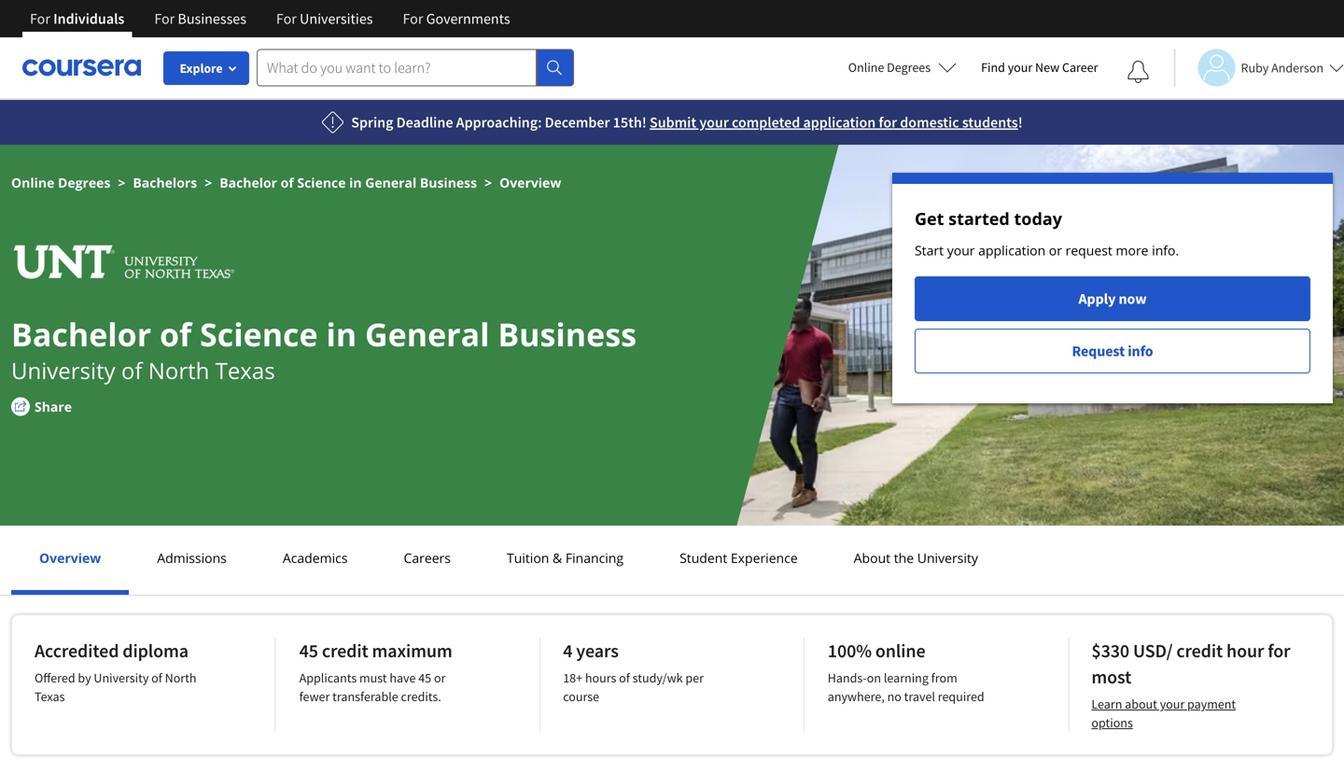 Task type: vqa. For each thing, say whether or not it's contained in the screenshot.


Task type: locate. For each thing, give the bounding box(es) containing it.
1 vertical spatial north
[[165, 669, 197, 686]]

degrees for online degrees > bachelors > bachelor of science in general business > overview
[[58, 174, 111, 191]]

course
[[563, 688, 599, 705]]

online degrees
[[848, 59, 931, 76]]

1 vertical spatial degrees
[[58, 174, 111, 191]]

0 horizontal spatial 45
[[299, 639, 318, 662]]

0 vertical spatial online
[[848, 59, 884, 76]]

apply now
[[1079, 289, 1147, 308]]

1 horizontal spatial for
[[1268, 639, 1291, 662]]

student experience
[[680, 549, 798, 567]]

application
[[803, 113, 876, 132], [979, 241, 1046, 259]]

1 vertical spatial general
[[365, 312, 490, 356]]

credit up applicants
[[322, 639, 368, 662]]

share button
[[11, 397, 100, 416]]

for inside $330 usd/ credit hour for most learn about your payment options
[[1268, 639, 1291, 662]]

0 horizontal spatial online
[[11, 174, 54, 191]]

students
[[962, 113, 1018, 132]]

credit inside 45 credit maximum applicants must have 45 or fewer transferable credits.
[[322, 639, 368, 662]]

of inside 4 years 18+ hours of study/wk per course
[[619, 669, 630, 686]]

for for individuals
[[30, 9, 50, 28]]

overview link
[[34, 549, 107, 567]]

accredited diploma offered by university of north texas
[[35, 639, 197, 705]]

1 horizontal spatial or
[[1049, 241, 1062, 259]]

100% online hands-on learning from anywhere, no travel required
[[828, 639, 985, 705]]

applicants
[[299, 669, 357, 686]]

0 horizontal spatial bachelor
[[11, 312, 151, 356]]

degrees left bachelors
[[58, 174, 111, 191]]

None search field
[[257, 49, 574, 86]]

more
[[1116, 241, 1149, 259]]

credit inside $330 usd/ credit hour for most learn about your payment options
[[1177, 639, 1223, 662]]

1 horizontal spatial application
[[979, 241, 1046, 259]]

> down approaching:
[[485, 174, 492, 191]]

online
[[876, 639, 926, 662]]

university right "the"
[[918, 549, 978, 567]]

must
[[359, 669, 387, 686]]

texas
[[215, 355, 275, 386], [35, 688, 65, 705]]

academics link
[[277, 549, 353, 567]]

15th!
[[613, 113, 647, 132]]

1 horizontal spatial online
[[848, 59, 884, 76]]

science inside bachelor of science in general business university of north texas
[[200, 312, 318, 356]]

0 horizontal spatial for
[[879, 113, 897, 132]]

45 up applicants
[[299, 639, 318, 662]]

in
[[349, 174, 362, 191], [326, 312, 357, 356]]

started
[[949, 207, 1010, 230]]

1 horizontal spatial degrees
[[887, 59, 931, 76]]

apply
[[1079, 289, 1116, 308]]

no
[[888, 688, 902, 705]]

online degrees button
[[834, 47, 972, 88]]

on
[[867, 669, 881, 686]]

4 for from the left
[[403, 9, 423, 28]]

for universities
[[276, 9, 373, 28]]

bachelor
[[220, 174, 277, 191], [11, 312, 151, 356]]

experience
[[731, 549, 798, 567]]

0 horizontal spatial overview
[[39, 549, 101, 567]]

0 vertical spatial for
[[879, 113, 897, 132]]

1 vertical spatial texas
[[35, 688, 65, 705]]

1 vertical spatial online
[[11, 174, 54, 191]]

1 vertical spatial for
[[1268, 639, 1291, 662]]

for left domestic
[[879, 113, 897, 132]]

university right by
[[94, 669, 149, 686]]

for
[[879, 113, 897, 132], [1268, 639, 1291, 662]]

about the university
[[854, 549, 978, 567]]

maximum
[[372, 639, 453, 662]]

> right bachelors link
[[205, 174, 212, 191]]

0 horizontal spatial texas
[[35, 688, 65, 705]]

apply now button
[[915, 276, 1311, 321]]

1 vertical spatial overview
[[39, 549, 101, 567]]

0 horizontal spatial credit
[[322, 639, 368, 662]]

per
[[686, 669, 704, 686]]

texas inside accredited diploma offered by university of north texas
[[35, 688, 65, 705]]

1 horizontal spatial >
[[205, 174, 212, 191]]

request
[[1066, 241, 1113, 259]]

2 credit from the left
[[1177, 639, 1223, 662]]

application right completed
[[803, 113, 876, 132]]

of
[[281, 174, 294, 191], [160, 312, 192, 356], [121, 355, 142, 386], [151, 669, 162, 686], [619, 669, 630, 686]]

for for universities
[[276, 9, 297, 28]]

45 up credits.
[[418, 669, 431, 686]]

ruby
[[1241, 59, 1269, 76]]

0 vertical spatial bachelor
[[220, 174, 277, 191]]

your right about
[[1160, 696, 1185, 712]]

science
[[297, 174, 346, 191], [200, 312, 318, 356]]

2 vertical spatial university
[[94, 669, 149, 686]]

1 vertical spatial in
[[326, 312, 357, 356]]

texas inside bachelor of science in general business university of north texas
[[215, 355, 275, 386]]

your right the find
[[1008, 59, 1033, 76]]

0 vertical spatial 45
[[299, 639, 318, 662]]

your
[[1008, 59, 1033, 76], [700, 113, 729, 132], [947, 241, 975, 259], [1160, 696, 1185, 712]]

overview down approaching:
[[500, 174, 561, 191]]

admissions
[[157, 549, 227, 567]]

1 credit from the left
[[322, 639, 368, 662]]

bachelor right bachelors link
[[220, 174, 277, 191]]

domestic
[[900, 113, 959, 132]]

tuition & financing
[[507, 549, 624, 567]]

tuition
[[507, 549, 549, 567]]

0 vertical spatial general
[[365, 174, 417, 191]]

1 horizontal spatial texas
[[215, 355, 275, 386]]

by
[[78, 669, 91, 686]]

degrees up domestic
[[887, 59, 931, 76]]

careers link
[[398, 549, 456, 567]]

careers
[[404, 549, 451, 567]]

or
[[1049, 241, 1062, 259], [434, 669, 446, 686]]

overview
[[500, 174, 561, 191], [39, 549, 101, 567]]

0 horizontal spatial degrees
[[58, 174, 111, 191]]

ruby anderson
[[1241, 59, 1324, 76]]

2 general from the top
[[365, 312, 490, 356]]

0 vertical spatial university
[[11, 355, 115, 386]]

for right hour
[[1268, 639, 1291, 662]]

university up the share button at bottom
[[11, 355, 115, 386]]

1 vertical spatial science
[[200, 312, 318, 356]]

for left the individuals
[[30, 9, 50, 28]]

for governments
[[403, 9, 510, 28]]

2 for from the left
[[154, 9, 175, 28]]

overview up accredited
[[39, 549, 101, 567]]

0 horizontal spatial business
[[420, 174, 477, 191]]

0 vertical spatial north
[[148, 355, 209, 386]]

student
[[680, 549, 728, 567]]

submit
[[650, 113, 697, 132]]

anderson
[[1272, 59, 1324, 76]]

degrees
[[887, 59, 931, 76], [58, 174, 111, 191]]

1 vertical spatial bachelor
[[11, 312, 151, 356]]

online
[[848, 59, 884, 76], [11, 174, 54, 191]]

academics
[[283, 549, 348, 567]]

45 credit maximum applicants must have 45 or fewer transferable credits.
[[299, 639, 453, 705]]

> left bachelors link
[[118, 174, 125, 191]]

learn
[[1092, 696, 1123, 712]]

1 horizontal spatial 45
[[418, 669, 431, 686]]

1 horizontal spatial overview
[[500, 174, 561, 191]]

for up what do you want to learn? text box
[[403, 9, 423, 28]]

credit
[[322, 639, 368, 662], [1177, 639, 1223, 662]]

degrees inside dropdown button
[[887, 59, 931, 76]]

1 horizontal spatial credit
[[1177, 639, 1223, 662]]

0 horizontal spatial or
[[434, 669, 446, 686]]

financing
[[566, 549, 624, 567]]

application down get started today
[[979, 241, 1046, 259]]

!
[[1018, 113, 1023, 132]]

3 for from the left
[[276, 9, 297, 28]]

0 vertical spatial business
[[420, 174, 477, 191]]

online degrees link
[[11, 174, 111, 191]]

0 vertical spatial application
[[803, 113, 876, 132]]

for left universities
[[276, 9, 297, 28]]

&
[[553, 549, 562, 567]]

or up credits.
[[434, 669, 446, 686]]

for left businesses
[[154, 9, 175, 28]]

1 vertical spatial business
[[498, 312, 637, 356]]

1 for from the left
[[30, 9, 50, 28]]

general
[[365, 174, 417, 191], [365, 312, 490, 356]]

credit left hour
[[1177, 639, 1223, 662]]

or left request
[[1049, 241, 1062, 259]]

general inside bachelor of science in general business university of north texas
[[365, 312, 490, 356]]

for businesses
[[154, 9, 246, 28]]

now
[[1119, 289, 1147, 308]]

0 horizontal spatial >
[[118, 174, 125, 191]]

student experience link
[[674, 549, 804, 567]]

2 horizontal spatial >
[[485, 174, 492, 191]]

degrees for online degrees
[[887, 59, 931, 76]]

1 vertical spatial 45
[[418, 669, 431, 686]]

north inside bachelor of science in general business university of north texas
[[148, 355, 209, 386]]

0 vertical spatial degrees
[[887, 59, 931, 76]]

december
[[545, 113, 610, 132]]

individuals
[[53, 9, 124, 28]]

0 vertical spatial or
[[1049, 241, 1062, 259]]

online inside dropdown button
[[848, 59, 884, 76]]

your inside find your new career link
[[1008, 59, 1033, 76]]

1 vertical spatial or
[[434, 669, 446, 686]]

100%
[[828, 639, 872, 662]]

info.
[[1152, 241, 1179, 259]]

1 horizontal spatial business
[[498, 312, 637, 356]]

bachelor up the share button at bottom
[[11, 312, 151, 356]]

0 vertical spatial texas
[[215, 355, 275, 386]]



Task type: describe. For each thing, give the bounding box(es) containing it.
bachelors link
[[133, 174, 197, 191]]

learning
[[884, 669, 929, 686]]

credits.
[[401, 688, 441, 705]]

years
[[576, 639, 619, 662]]

most
[[1092, 665, 1132, 689]]

share
[[35, 398, 72, 415]]

1 vertical spatial university
[[918, 549, 978, 567]]

0 vertical spatial overview
[[500, 174, 561, 191]]

request info button
[[915, 329, 1311, 373]]

completed
[[732, 113, 800, 132]]

coursera image
[[22, 53, 141, 82]]

1 general from the top
[[365, 174, 417, 191]]

from
[[931, 669, 958, 686]]

for for businesses
[[154, 9, 175, 28]]

diploma
[[123, 639, 189, 662]]

usd/
[[1133, 639, 1173, 662]]

new
[[1035, 59, 1060, 76]]

0 horizontal spatial application
[[803, 113, 876, 132]]

today
[[1014, 207, 1062, 230]]

university inside accredited diploma offered by university of north texas
[[94, 669, 149, 686]]

explore
[[180, 60, 223, 77]]

study/wk
[[633, 669, 683, 686]]

learn about your payment options link
[[1092, 696, 1236, 731]]

of inside accredited diploma offered by university of north texas
[[151, 669, 162, 686]]

your right submit
[[700, 113, 729, 132]]

about
[[854, 549, 891, 567]]

north inside accredited diploma offered by university of north texas
[[165, 669, 197, 686]]

4 years 18+ hours of study/wk per course
[[563, 639, 704, 705]]

travel
[[904, 688, 935, 705]]

bachelor inside bachelor of science in general business university of north texas
[[11, 312, 151, 356]]

universities
[[300, 9, 373, 28]]

request info
[[1072, 342, 1154, 360]]

$330
[[1092, 639, 1130, 662]]

hands-
[[828, 669, 867, 686]]

4
[[563, 639, 573, 662]]

deadline
[[396, 113, 453, 132]]

your inside $330 usd/ credit hour for most learn about your payment options
[[1160, 696, 1185, 712]]

spring deadline approaching: december 15th! submit your completed application for domestic students !
[[351, 113, 1023, 132]]

the
[[894, 549, 914, 567]]

0 vertical spatial science
[[297, 174, 346, 191]]

18+
[[563, 669, 583, 686]]

get
[[915, 207, 944, 230]]

find your new career link
[[972, 56, 1108, 79]]

university inside bachelor of science in general business university of north texas
[[11, 355, 115, 386]]

payment
[[1188, 696, 1236, 712]]

start
[[915, 241, 944, 259]]

university of north texas image
[[11, 240, 235, 285]]

offered
[[35, 669, 75, 686]]

transferable
[[333, 688, 398, 705]]

banner navigation
[[15, 0, 525, 37]]

accredited
[[35, 639, 119, 662]]

1 > from the left
[[118, 174, 125, 191]]

for individuals
[[30, 9, 124, 28]]

online degrees > bachelors > bachelor of science in general business > overview
[[11, 174, 561, 191]]

bachelors
[[133, 174, 197, 191]]

business inside bachelor of science in general business university of north texas
[[498, 312, 637, 356]]

tuition & financing link
[[501, 549, 629, 567]]

2 > from the left
[[205, 174, 212, 191]]

anywhere,
[[828, 688, 885, 705]]

online for online degrees
[[848, 59, 884, 76]]

approaching:
[[456, 113, 542, 132]]

3 > from the left
[[485, 174, 492, 191]]

ruby anderson button
[[1174, 49, 1344, 86]]

hour
[[1227, 639, 1264, 662]]

request
[[1072, 342, 1125, 360]]

or inside 45 credit maximum applicants must have 45 or fewer transferable credits.
[[434, 669, 446, 686]]

submit your completed application for domestic students link
[[650, 113, 1018, 132]]

find your new career
[[981, 59, 1098, 76]]

admissions link
[[151, 549, 232, 567]]

required
[[938, 688, 985, 705]]

spring
[[351, 113, 393, 132]]

in inside bachelor of science in general business university of north texas
[[326, 312, 357, 356]]

fewer
[[299, 688, 330, 705]]

start your application or request more info.
[[915, 241, 1179, 259]]

$330 usd/ credit hour for most learn about your payment options
[[1092, 639, 1291, 731]]

bachelor of science in general business link
[[220, 174, 477, 191]]

1 vertical spatial application
[[979, 241, 1046, 259]]

about the university link
[[848, 549, 984, 567]]

info
[[1128, 342, 1154, 360]]

governments
[[426, 9, 510, 28]]

hours
[[585, 669, 617, 686]]

1 horizontal spatial bachelor
[[220, 174, 277, 191]]

have
[[390, 669, 416, 686]]

show notifications image
[[1127, 61, 1150, 83]]

0 vertical spatial in
[[349, 174, 362, 191]]

What do you want to learn? text field
[[257, 49, 537, 86]]

online for online degrees > bachelors > bachelor of science in general business > overview
[[11, 174, 54, 191]]

for for governments
[[403, 9, 423, 28]]

explore button
[[163, 51, 249, 85]]

options
[[1092, 714, 1133, 731]]

bachelor of science in general business university of north texas
[[11, 312, 637, 386]]

career
[[1062, 59, 1098, 76]]

your right the start
[[947, 241, 975, 259]]

businesses
[[178, 9, 246, 28]]



